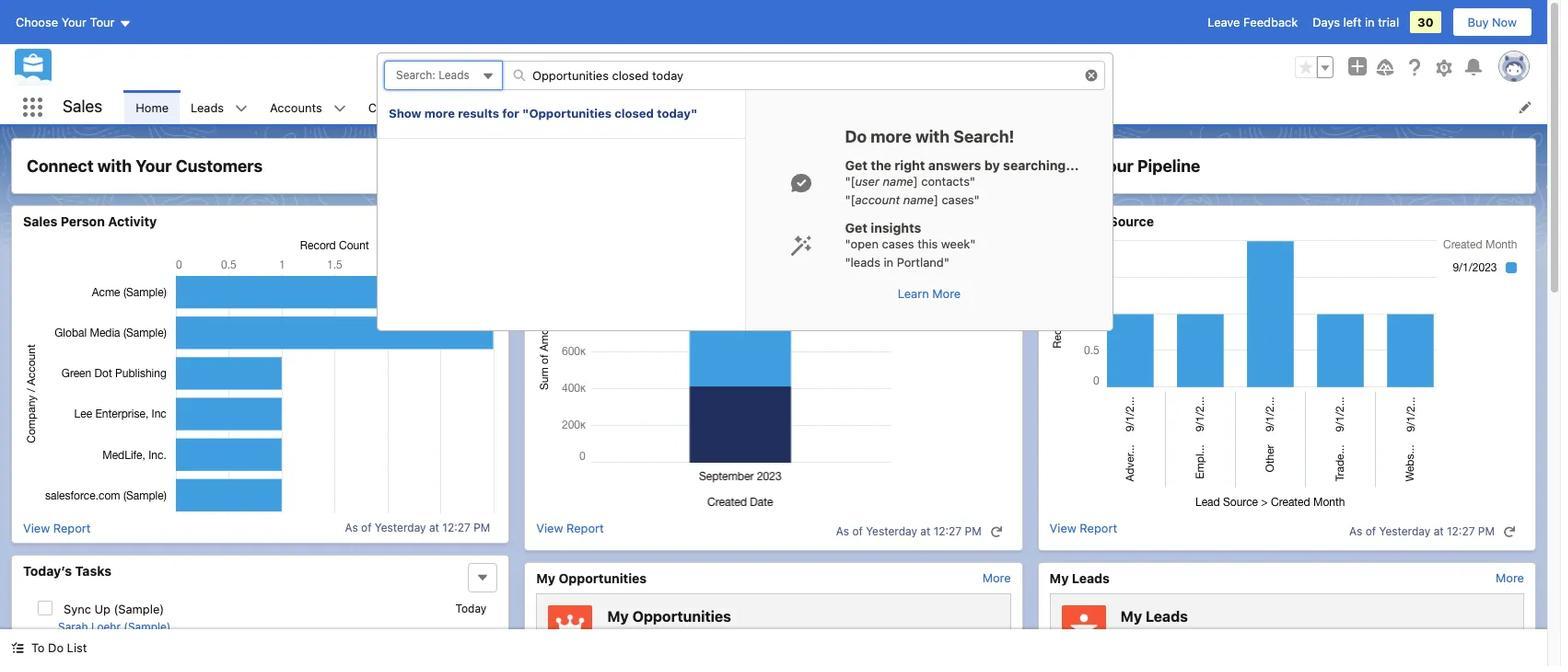 Task type: vqa. For each thing, say whether or not it's contained in the screenshot.
Home
yes



Task type: locate. For each thing, give the bounding box(es) containing it.
1 horizontal spatial do
[[845, 127, 867, 146]]

by inside get the right answers by searching... "[ user name ] contacts" "[ account name ] cases"
[[985, 158, 1000, 173]]

1 horizontal spatial items,
[[1138, 628, 1169, 642]]

leave
[[1208, 15, 1240, 29]]

0 horizontal spatial sales
[[23, 214, 57, 229]]

items, for leads
[[1138, 628, 1169, 642]]

1 report from the left
[[53, 521, 91, 536]]

"[ up account
[[845, 174, 855, 189]]

choose your tour
[[16, 15, 115, 29]]

1 horizontal spatial as
[[836, 525, 849, 539]]

1 horizontal spatial sales
[[63, 97, 102, 116]]

1 vertical spatial more
[[871, 127, 912, 146]]

opportunities list item
[[454, 90, 576, 124]]

1 horizontal spatial view
[[536, 521, 563, 536]]

1 vertical spatial (sample)
[[124, 620, 171, 634]]

do up user
[[845, 127, 867, 146]]

items, inside my opportunities 2+ items, sorted by opportunity name
[[624, 628, 656, 642]]

0 horizontal spatial text default image
[[235, 102, 248, 115]]

1 horizontal spatial 2+
[[1121, 628, 1134, 642]]

2+ inside my leads 2+ items, sorted by name
[[1121, 628, 1134, 642]]

my inside my leads 2+ items, sorted by name
[[1121, 609, 1142, 625]]

my inside "link"
[[536, 571, 556, 586]]

0 horizontal spatial with
[[97, 157, 132, 176]]

connect
[[27, 157, 94, 176]]

more right 'show'
[[424, 106, 455, 121]]

leads by source
[[1050, 214, 1154, 229]]

"opportunities
[[522, 106, 612, 121]]

sorted inside my leads 2+ items, sorted by name
[[1172, 628, 1206, 642]]

your down the home
[[136, 157, 172, 176]]

do right the to
[[48, 641, 64, 656]]

3 view report from the left
[[1050, 521, 1117, 536]]

1 horizontal spatial yesterday
[[866, 525, 917, 539]]

text default image
[[333, 102, 346, 115], [790, 172, 812, 194], [790, 235, 812, 257], [11, 642, 24, 655]]

0 horizontal spatial your
[[61, 15, 87, 29]]

get insights "open cases this week" "leads in portland"
[[845, 220, 976, 269]]

3 report from the left
[[1080, 521, 1117, 536]]

0 vertical spatial with
[[916, 127, 950, 146]]

0 horizontal spatial 2+
[[607, 628, 621, 642]]

show more results for "opportunities closed today"
[[389, 106, 698, 121]]

my
[[536, 571, 556, 586], [1050, 571, 1069, 586], [607, 609, 629, 625], [1121, 609, 1142, 625]]

cases"
[[942, 192, 980, 207]]

2+ inside my opportunities 2+ items, sorted by opportunity name
[[607, 628, 621, 642]]

in inside get insights "open cases this week" "leads in portland"
[[884, 255, 894, 269]]

0 vertical spatial sales
[[63, 97, 102, 116]]

2 name from the left
[[1225, 628, 1255, 642]]

sorted inside my opportunities 2+ items, sorted by opportunity name
[[659, 628, 693, 642]]

report for build
[[1080, 521, 1117, 536]]

1 vertical spatial ]
[[934, 192, 939, 207]]

more
[[983, 571, 1011, 585], [1496, 571, 1525, 585]]

your right build on the right top
[[1097, 157, 1134, 176]]

view up my opportunities
[[536, 521, 563, 536]]

2 sorted from the left
[[1172, 628, 1206, 642]]

do
[[845, 127, 867, 146], [48, 641, 64, 656]]

accounts
[[270, 100, 322, 115]]

0 horizontal spatial at
[[429, 521, 439, 535]]

opportunities link
[[454, 90, 552, 124]]

2 horizontal spatial view report
[[1050, 521, 1117, 536]]

at for my opportunities
[[921, 525, 931, 539]]

answers
[[928, 158, 981, 173]]

your left the tour
[[61, 15, 87, 29]]

view report link up my opportunities
[[536, 521, 604, 543]]

2 horizontal spatial your
[[1097, 157, 1134, 176]]

my inside my opportunities 2+ items, sorted by opportunity name
[[607, 609, 629, 625]]

report up today's tasks
[[53, 521, 91, 536]]

buy
[[1468, 15, 1489, 29]]

buy now
[[1468, 15, 1517, 29]]

1 horizontal spatial name
[[1225, 628, 1255, 642]]

1 vertical spatial opportunities
[[559, 571, 647, 586]]

cases
[[882, 237, 914, 251]]

1 horizontal spatial view report link
[[536, 521, 604, 543]]

with up answers
[[916, 127, 950, 146]]

as of yesterday at 12:​27 pm for my leads
[[1350, 525, 1495, 539]]

0 vertical spatial get
[[845, 158, 868, 173]]

calendar list item
[[576, 90, 672, 124]]

show
[[389, 106, 421, 121]]

sales for sales
[[63, 97, 102, 116]]

sales up connect
[[63, 97, 102, 116]]

1 items, from the left
[[624, 628, 656, 642]]

more up the the
[[871, 127, 912, 146]]

sync
[[64, 602, 91, 617]]

sarah
[[58, 620, 88, 634]]

1 horizontal spatial as of yesterday at 12:​27 pm
[[836, 525, 982, 539]]

get the right answers by searching... "[ user name ] contacts" "[ account name ] cases"
[[845, 158, 1079, 207]]

leads inside list item
[[191, 100, 224, 115]]

items, inside my leads 2+ items, sorted by name
[[1138, 628, 1169, 642]]

view report up today's
[[23, 521, 91, 536]]

"[ down user
[[845, 192, 855, 207]]

1 horizontal spatial view report
[[536, 521, 604, 536]]

list containing home
[[125, 90, 1548, 124]]

1 horizontal spatial more
[[1496, 571, 1525, 585]]

3 view from the left
[[1050, 521, 1077, 536]]

your for build
[[1097, 157, 1134, 176]]

2 horizontal spatial of
[[1366, 525, 1376, 539]]

2+ for my opportunities
[[607, 628, 621, 642]]

2 more from the left
[[1496, 571, 1525, 585]]

2+ for my leads
[[1121, 628, 1134, 642]]

1 view report link from the left
[[23, 521, 91, 536]]

(sample) down sync up (sample) link
[[124, 620, 171, 634]]

sales left person
[[23, 214, 57, 229]]

1 sorted from the left
[[659, 628, 693, 642]]

calendar link
[[576, 90, 648, 124]]

my for my opportunities
[[536, 571, 556, 586]]

1 vertical spatial "[
[[845, 192, 855, 207]]

view report up my leads
[[1050, 521, 1117, 536]]

my leads 2+ items, sorted by name
[[1121, 609, 1255, 642]]

1 vertical spatial in
[[884, 255, 894, 269]]

view up today's
[[23, 521, 50, 536]]

1 horizontal spatial text default image
[[990, 526, 1003, 539]]

3 view report link from the left
[[1050, 521, 1117, 543]]

in down cases
[[884, 255, 894, 269]]

0 horizontal spatial sorted
[[659, 628, 693, 642]]

get inside get insights "open cases this week" "leads in portland"
[[845, 220, 868, 236]]

view report link up today's
[[23, 521, 91, 536]]

0 horizontal spatial view
[[23, 521, 50, 536]]

text default image left "open
[[790, 235, 812, 257]]

1 horizontal spatial more
[[871, 127, 912, 146]]

more link for opportunities
[[983, 571, 1011, 585]]

report up my leads
[[1080, 521, 1117, 536]]

list
[[125, 90, 1548, 124]]

the
[[871, 158, 892, 173]]

2 horizontal spatial yesterday
[[1379, 525, 1431, 539]]

text default image left user
[[790, 172, 812, 194]]

your
[[61, 15, 87, 29], [136, 157, 172, 176], [1097, 157, 1134, 176]]

1 2+ from the left
[[607, 628, 621, 642]]

1 horizontal spatial at
[[921, 525, 931, 539]]

] down contacts"
[[934, 192, 939, 207]]

opportunities inside my opportunities 2+ items, sorted by opportunity name
[[632, 609, 731, 625]]

view
[[23, 521, 50, 536], [536, 521, 563, 536], [1050, 521, 1077, 536]]

0 vertical spatial opportunities
[[465, 100, 541, 115]]

view report up my opportunities
[[536, 521, 604, 536]]

(sample)
[[114, 602, 164, 617], [124, 620, 171, 634]]

more link
[[983, 571, 1011, 585], [1496, 571, 1525, 585]]

1 horizontal spatial in
[[1365, 15, 1375, 29]]

search...
[[597, 60, 646, 75]]

in
[[1365, 15, 1375, 29], [884, 255, 894, 269]]

0 horizontal spatial more
[[424, 106, 455, 121]]

text default image inside leads list item
[[235, 102, 248, 115]]

to do list button
[[0, 630, 98, 667]]

2 view report from the left
[[536, 521, 604, 536]]

"[
[[845, 174, 855, 189], [845, 192, 855, 207]]

1 vertical spatial get
[[845, 220, 868, 236]]

pipeline
[[1138, 157, 1201, 176]]

1 horizontal spatial more link
[[1496, 571, 1525, 585]]

2 horizontal spatial 12:​27
[[1447, 525, 1475, 539]]

0 horizontal spatial items,
[[624, 628, 656, 642]]

0 vertical spatial more
[[424, 106, 455, 121]]

items,
[[624, 628, 656, 642], [1138, 628, 1169, 642]]

view up my leads
[[1050, 521, 1077, 536]]

your inside popup button
[[61, 15, 87, 29]]

0 horizontal spatial do
[[48, 641, 64, 656]]

2+
[[607, 628, 621, 642], [1121, 628, 1134, 642]]

None text field
[[384, 61, 503, 90]]

2 2+ from the left
[[1121, 628, 1134, 642]]

0 vertical spatial name
[[883, 174, 914, 189]]

view for build your pipeline
[[1050, 521, 1077, 536]]

as for my leads
[[1350, 525, 1363, 539]]

today"
[[657, 106, 698, 121]]

(sample) up sarah loehr (sample) "link"
[[114, 602, 164, 617]]

my for my leads 2+ items, sorted by name
[[1121, 609, 1142, 625]]

2 items, from the left
[[1138, 628, 1169, 642]]

0 horizontal spatial more
[[983, 571, 1011, 585]]

1 vertical spatial with
[[97, 157, 132, 176]]

0 horizontal spatial name
[[777, 628, 807, 642]]

2 horizontal spatial as of yesterday at 12:​27 pm
[[1350, 525, 1495, 539]]

0 horizontal spatial as of yesterday at 12:​27 pm
[[345, 521, 490, 535]]

sales
[[63, 97, 102, 116], [23, 214, 57, 229]]

searching...
[[1003, 158, 1079, 173]]

view report link up my leads
[[1050, 521, 1117, 543]]

this
[[918, 237, 938, 251]]

as
[[345, 521, 358, 535], [836, 525, 849, 539], [1350, 525, 1363, 539]]

1 horizontal spatial report
[[567, 521, 604, 536]]

0 horizontal spatial in
[[884, 255, 894, 269]]

1 vertical spatial do
[[48, 641, 64, 656]]

2 vertical spatial opportunities
[[632, 609, 731, 625]]

of for my opportunities
[[852, 525, 863, 539]]

leave feedback link
[[1208, 15, 1298, 29]]

buy now button
[[1452, 7, 1533, 37]]

leads list item
[[180, 90, 259, 124]]

with
[[916, 127, 950, 146], [97, 157, 132, 176]]

your for choose
[[61, 15, 87, 29]]

text default image for my leads
[[1503, 526, 1516, 539]]

get up user
[[845, 158, 868, 173]]

group
[[1295, 56, 1334, 78]]

1 horizontal spatial with
[[916, 127, 950, 146]]

12:​27 for my leads
[[1447, 525, 1475, 539]]

1 view from the left
[[23, 521, 50, 536]]

2 horizontal spatial at
[[1434, 525, 1444, 539]]

1 name from the left
[[777, 628, 807, 642]]

with right connect
[[97, 157, 132, 176]]

2 more link from the left
[[1496, 571, 1525, 585]]

accounts link
[[259, 90, 333, 124]]

2 get from the top
[[845, 220, 868, 236]]

2 horizontal spatial pm
[[1478, 525, 1495, 539]]

account
[[855, 192, 900, 207]]

] down right
[[914, 174, 918, 189]]

connect with your customers
[[27, 157, 263, 176]]

1 horizontal spatial 12:​27
[[934, 525, 962, 539]]

get inside get the right answers by searching... "[ user name ] contacts" "[ account name ] cases"
[[845, 158, 868, 173]]

left
[[1344, 15, 1362, 29]]

to do list
[[31, 641, 87, 656]]

get up "open
[[845, 220, 868, 236]]

choose
[[16, 15, 58, 29]]

my opportunities
[[536, 571, 647, 586]]

0 horizontal spatial view report link
[[23, 521, 91, 536]]

2 horizontal spatial text default image
[[1503, 526, 1516, 539]]

of for my leads
[[1366, 525, 1376, 539]]

0 vertical spatial "[
[[845, 174, 855, 189]]

report up my opportunities
[[567, 521, 604, 536]]

in right left
[[1365, 15, 1375, 29]]

contacts link
[[357, 90, 430, 124]]

tasks
[[75, 563, 112, 579]]

pm
[[474, 521, 490, 535], [965, 525, 982, 539], [1478, 525, 1495, 539]]

by inside my opportunities 2+ items, sorted by opportunity name
[[696, 628, 708, 642]]

1 horizontal spatial ]
[[934, 192, 939, 207]]

name down contacts"
[[903, 192, 934, 207]]

0 horizontal spatial yesterday
[[375, 521, 426, 535]]

0 vertical spatial ]
[[914, 174, 918, 189]]

0 horizontal spatial report
[[53, 521, 91, 536]]

name down right
[[883, 174, 914, 189]]

0 horizontal spatial more link
[[983, 571, 1011, 585]]

text default image inside accounts list item
[[333, 102, 346, 115]]

today
[[456, 602, 487, 616]]

1 view report from the left
[[23, 521, 91, 536]]

view report
[[23, 521, 91, 536], [536, 521, 604, 536], [1050, 521, 1117, 536]]

text default image left the to
[[11, 642, 24, 655]]

2 horizontal spatial view report link
[[1050, 521, 1117, 543]]

1 more link from the left
[[983, 571, 1011, 585]]

0 horizontal spatial view report
[[23, 521, 91, 536]]

portland"
[[897, 255, 950, 269]]

12:​27
[[442, 521, 471, 535], [934, 525, 962, 539], [1447, 525, 1475, 539]]

name
[[883, 174, 914, 189], [903, 192, 934, 207]]

more
[[424, 106, 455, 121], [871, 127, 912, 146]]

text default image
[[235, 102, 248, 115], [990, 526, 1003, 539], [1503, 526, 1516, 539]]

results
[[458, 106, 499, 121]]

pm for my opportunities
[[965, 525, 982, 539]]

2 horizontal spatial as
[[1350, 525, 1363, 539]]

1 horizontal spatial pm
[[965, 525, 982, 539]]

items, for opportunities
[[624, 628, 656, 642]]

at
[[429, 521, 439, 535], [921, 525, 931, 539], [1434, 525, 1444, 539]]

1 vertical spatial sales
[[23, 214, 57, 229]]

by
[[985, 158, 1000, 173], [1091, 214, 1106, 229], [696, 628, 708, 642], [1209, 628, 1222, 642]]

1 more from the left
[[983, 571, 1011, 585]]

view for connect with your customers
[[23, 521, 50, 536]]

1 horizontal spatial of
[[852, 525, 863, 539]]

do more with search!
[[845, 127, 1015, 146]]

my for my leads
[[1050, 571, 1069, 586]]

2 horizontal spatial report
[[1080, 521, 1117, 536]]

opportunities inside my opportunities "link"
[[559, 571, 647, 586]]

0 horizontal spatial of
[[361, 521, 372, 535]]

1 get from the top
[[845, 158, 868, 173]]

2 horizontal spatial view
[[1050, 521, 1077, 536]]

of
[[361, 521, 372, 535], [852, 525, 863, 539], [1366, 525, 1376, 539]]

1 horizontal spatial sorted
[[1172, 628, 1206, 642]]

do inside button
[[48, 641, 64, 656]]

text default image right accounts
[[333, 102, 346, 115]]



Task type: describe. For each thing, give the bounding box(es) containing it.
home
[[136, 100, 169, 115]]

30
[[1418, 15, 1434, 29]]

view report for build
[[1050, 521, 1117, 536]]

trial
[[1378, 15, 1399, 29]]

more link for leads
[[1496, 571, 1525, 585]]

0 vertical spatial in
[[1365, 15, 1375, 29]]

name inside my opportunities 2+ items, sorted by opportunity name
[[777, 628, 807, 642]]

days
[[1313, 15, 1340, 29]]

customers
[[176, 157, 263, 176]]

2 view report link from the left
[[536, 521, 604, 543]]

build
[[1054, 157, 1094, 176]]

0 vertical spatial (sample)
[[114, 602, 164, 617]]

2 report from the left
[[567, 521, 604, 536]]

right
[[895, 158, 925, 173]]

now
[[1492, 15, 1517, 29]]

my opportunities link
[[536, 571, 647, 587]]

"leads
[[845, 255, 881, 269]]

pm for my leads
[[1478, 525, 1495, 539]]

my opportunities 2+ items, sorted by opportunity name
[[607, 609, 807, 642]]

up
[[94, 602, 110, 617]]

0 vertical spatial do
[[845, 127, 867, 146]]

0 horizontal spatial pm
[[474, 521, 490, 535]]

text default image inside to do list button
[[11, 642, 24, 655]]

opportunities inside opportunities link
[[465, 100, 541, 115]]

calendar
[[587, 100, 637, 115]]

sync up (sample) link
[[64, 602, 164, 617]]

get for get the right answers by searching...
[[845, 158, 868, 173]]

search!
[[954, 127, 1015, 146]]

sales for sales person activity
[[23, 214, 57, 229]]

closed
[[615, 106, 654, 121]]

2 "[ from the top
[[845, 192, 855, 207]]

search... button
[[561, 53, 929, 82]]

Search... search field
[[502, 61, 1105, 90]]

by inside my leads 2+ items, sorted by name
[[1209, 628, 1222, 642]]

yesterday for my opportunities
[[866, 525, 917, 539]]

get for get insights
[[845, 220, 868, 236]]

build your pipeline
[[1054, 157, 1201, 176]]

forecasts link
[[672, 90, 749, 124]]

as of yesterday at 12:​27 pm for my opportunities
[[836, 525, 982, 539]]

sarah loehr (sample) link
[[58, 620, 171, 635]]

source
[[1109, 214, 1154, 229]]

opportunities for my opportunities 2+ items, sorted by opportunity name
[[632, 609, 731, 625]]

today's
[[23, 563, 72, 579]]

0 horizontal spatial 12:​27
[[442, 521, 471, 535]]

today's tasks
[[23, 563, 112, 579]]

more for my opportunities
[[983, 571, 1011, 585]]

0 horizontal spatial ]
[[914, 174, 918, 189]]

list
[[67, 641, 87, 656]]

contacts list item
[[357, 90, 454, 124]]

week"
[[941, 237, 976, 251]]

feedback
[[1244, 15, 1298, 29]]

choose your tour button
[[15, 7, 132, 37]]

sorted for leads
[[1172, 628, 1206, 642]]

more for with
[[871, 127, 912, 146]]

person
[[61, 214, 105, 229]]

sync up (sample) sarah loehr (sample)
[[58, 602, 171, 634]]

more for my leads
[[1496, 571, 1525, 585]]

view report link for connect with your customers
[[23, 521, 91, 536]]

leave feedback
[[1208, 15, 1298, 29]]

tour
[[90, 15, 115, 29]]

at for my leads
[[1434, 525, 1444, 539]]

my leads
[[1050, 571, 1110, 586]]

loehr
[[91, 620, 121, 634]]

sorted for opportunities
[[659, 628, 693, 642]]

insights
[[871, 220, 922, 236]]

days left in trial
[[1313, 15, 1399, 29]]

opportunities for my opportunities
[[559, 571, 647, 586]]

view report for connect
[[23, 521, 91, 536]]

"open
[[845, 237, 879, 251]]

report for connect
[[53, 521, 91, 536]]

activity
[[108, 214, 157, 229]]

name inside my leads 2+ items, sorted by name
[[1225, 628, 1255, 642]]

12:​27 for my opportunities
[[934, 525, 962, 539]]

user
[[855, 174, 880, 189]]

my for my opportunities 2+ items, sorted by opportunity name
[[607, 609, 629, 625]]

for
[[502, 106, 519, 121]]

yesterday for my leads
[[1379, 525, 1431, 539]]

contacts"
[[921, 174, 976, 189]]

my leads link
[[1050, 571, 1110, 587]]

forecasts
[[683, 100, 738, 115]]

1 "[ from the top
[[845, 174, 855, 189]]

as for my opportunities
[[836, 525, 849, 539]]

view report link for build your pipeline
[[1050, 521, 1117, 543]]

sales person activity
[[23, 214, 157, 229]]

accounts list item
[[259, 90, 357, 124]]

2 view from the left
[[536, 521, 563, 536]]

more for results
[[424, 106, 455, 121]]

1 vertical spatial name
[[903, 192, 934, 207]]

to
[[31, 641, 45, 656]]

leads inside my leads 2+ items, sorted by name
[[1146, 609, 1188, 625]]

home link
[[125, 90, 180, 124]]

opportunity
[[711, 628, 774, 642]]

0 horizontal spatial as
[[345, 521, 358, 535]]

leads link
[[180, 90, 235, 124]]

contacts
[[368, 100, 419, 115]]

1 horizontal spatial your
[[136, 157, 172, 176]]

text default image for my opportunities
[[990, 526, 1003, 539]]



